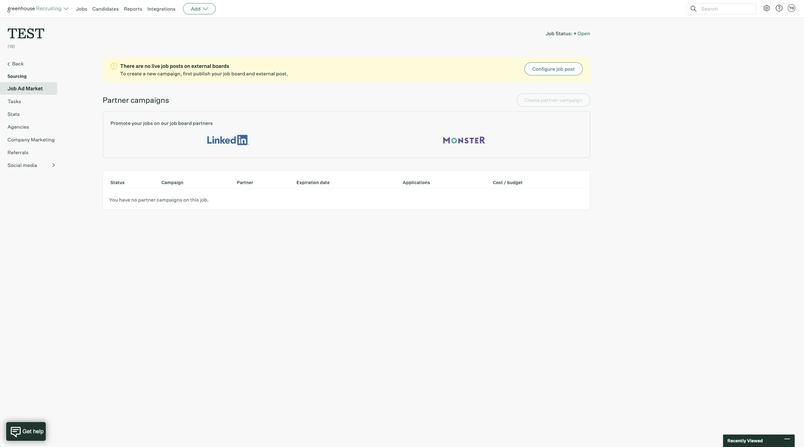 Task type: locate. For each thing, give the bounding box(es) containing it.
on up first
[[184, 63, 190, 69]]

partner for partner campaigns
[[103, 95, 129, 105]]

1 horizontal spatial board
[[232, 70, 245, 77]]

1 vertical spatial no
[[131, 197, 137, 203]]

job left post
[[557, 66, 564, 72]]

(19)
[[7, 44, 15, 49]]

0 vertical spatial your
[[212, 70, 222, 77]]

your left jobs
[[132, 120, 142, 126]]

configure job post
[[533, 66, 575, 72]]

this
[[190, 197, 199, 203]]

job down boards
[[223, 70, 231, 77]]

0 vertical spatial campaigns
[[131, 95, 169, 105]]

1 horizontal spatial your
[[212, 70, 222, 77]]

0 horizontal spatial no
[[131, 197, 137, 203]]

test link
[[7, 17, 45, 43]]

there are no live job posts on external boards to create a new campaign, first publish your job board and external post.
[[120, 63, 288, 77]]

have
[[119, 197, 130, 203]]

no
[[145, 63, 151, 69], [131, 197, 137, 203]]

0 horizontal spatial external
[[191, 63, 211, 69]]

company marketing
[[7, 136, 55, 143]]

status
[[111, 180, 125, 185]]

1 horizontal spatial job
[[546, 30, 555, 36]]

0 vertical spatial on
[[184, 63, 190, 69]]

1 horizontal spatial external
[[256, 70, 275, 77]]

post
[[565, 66, 575, 72]]

job ad market link
[[7, 85, 55, 92]]

no right are
[[145, 63, 151, 69]]

configure image
[[764, 4, 771, 12]]

candidates link
[[92, 6, 119, 12]]

board
[[232, 70, 245, 77], [178, 120, 192, 126]]

job for job status:
[[546, 30, 555, 36]]

our
[[161, 120, 169, 126]]

external
[[191, 63, 211, 69], [256, 70, 275, 77]]

job
[[161, 63, 169, 69], [557, 66, 564, 72], [223, 70, 231, 77], [170, 120, 177, 126]]

no right have
[[131, 197, 137, 203]]

your inside there are no live job posts on external boards to create a new campaign, first publish your job board and external post.
[[212, 70, 222, 77]]

cost / budget
[[493, 180, 523, 185]]

0 vertical spatial partner
[[103, 95, 129, 105]]

0 horizontal spatial job
[[7, 85, 17, 91]]

board left the partners
[[178, 120, 192, 126]]

0 vertical spatial no
[[145, 63, 151, 69]]

campaigns
[[131, 95, 169, 105], [157, 197, 182, 203]]

expiration
[[297, 180, 319, 185]]

on
[[184, 63, 190, 69], [154, 120, 160, 126], [184, 197, 189, 203]]

external right and
[[256, 70, 275, 77]]

integrations
[[147, 6, 176, 12]]

test
[[7, 24, 45, 42]]

1 vertical spatial external
[[256, 70, 275, 77]]

your
[[212, 70, 222, 77], [132, 120, 142, 126]]

a
[[143, 70, 146, 77]]

1 horizontal spatial partner
[[237, 180, 253, 185]]

tasks link
[[7, 97, 55, 105]]

1 horizontal spatial no
[[145, 63, 151, 69]]

job left the status:
[[546, 30, 555, 36]]

on inside there are no live job posts on external boards to create a new campaign, first publish your job board and external post.
[[184, 63, 190, 69]]

1 vertical spatial your
[[132, 120, 142, 126]]

date
[[320, 180, 330, 185]]

1 vertical spatial campaigns
[[157, 197, 182, 203]]

td
[[790, 6, 795, 10]]

create
[[127, 70, 142, 77]]

job.
[[200, 197, 209, 203]]

job left ad
[[7, 85, 17, 91]]

external up publish at the top of page
[[191, 63, 211, 69]]

campaigns up jobs
[[131, 95, 169, 105]]

1 vertical spatial partner
[[237, 180, 253, 185]]

posts
[[170, 63, 183, 69]]

job ad market
[[7, 85, 43, 91]]

on left this
[[184, 197, 189, 203]]

partner
[[138, 197, 156, 203]]

market
[[26, 85, 43, 91]]

back
[[12, 60, 24, 67]]

no inside there are no live job posts on external boards to create a new campaign, first publish your job board and external post.
[[145, 63, 151, 69]]

1 vertical spatial job
[[7, 85, 17, 91]]

0 vertical spatial job
[[546, 30, 555, 36]]

1 vertical spatial on
[[154, 120, 160, 126]]

are
[[136, 63, 144, 69]]

1 vertical spatial board
[[178, 120, 192, 126]]

company marketing link
[[7, 136, 55, 143]]

job for job ad market
[[7, 85, 17, 91]]

viewed
[[748, 438, 764, 443]]

partner campaigns
[[103, 95, 169, 105]]

configure
[[533, 66, 556, 72]]

your down boards
[[212, 70, 222, 77]]

board left and
[[232, 70, 245, 77]]

applications
[[403, 180, 430, 185]]

0 vertical spatial board
[[232, 70, 245, 77]]

monster | united states - standard job ad + 14 days auto refresh image
[[444, 133, 486, 147]]

campaign
[[162, 180, 184, 185]]

0 horizontal spatial partner
[[103, 95, 129, 105]]

referrals link
[[7, 149, 55, 156]]

job
[[546, 30, 555, 36], [7, 85, 17, 91]]

promote your jobs on our job board partners
[[111, 120, 213, 126]]

0 horizontal spatial board
[[178, 120, 192, 126]]

partners
[[193, 120, 213, 126]]

stats link
[[7, 110, 55, 118]]

campaign,
[[157, 70, 182, 77]]

test (19)
[[7, 24, 45, 49]]

partner
[[103, 95, 129, 105], [237, 180, 253, 185]]

on left our
[[154, 120, 160, 126]]

to
[[120, 70, 126, 77]]

job inside button
[[557, 66, 564, 72]]

0 horizontal spatial your
[[132, 120, 142, 126]]

2 vertical spatial on
[[184, 197, 189, 203]]

campaigns down campaign
[[157, 197, 182, 203]]

expiration date
[[297, 180, 330, 185]]

job up campaign,
[[161, 63, 169, 69]]



Task type: vqa. For each thing, say whether or not it's contained in the screenshot.
create
yes



Task type: describe. For each thing, give the bounding box(es) containing it.
and
[[246, 70, 255, 77]]

marketing
[[31, 136, 55, 143]]

you
[[109, 197, 118, 203]]

0 vertical spatial external
[[191, 63, 211, 69]]

boards
[[212, 63, 229, 69]]

board inside there are no live job posts on external boards to create a new campaign, first publish your job board and external post.
[[232, 70, 245, 77]]

back link
[[7, 60, 55, 68]]

ad
[[18, 85, 25, 91]]

jobs
[[143, 120, 153, 126]]

reports
[[124, 6, 143, 12]]

jobs link
[[76, 6, 87, 12]]

add
[[191, 6, 201, 12]]

td button
[[787, 3, 797, 13]]

cost
[[493, 180, 503, 185]]

td button
[[789, 4, 796, 12]]

candidates
[[92, 6, 119, 12]]

open
[[578, 30, 591, 36]]

referrals
[[7, 149, 28, 155]]

first
[[183, 70, 192, 77]]

recently viewed
[[728, 438, 764, 443]]

publish
[[193, 70, 211, 77]]

live
[[152, 63, 160, 69]]

partner for partner
[[237, 180, 253, 185]]

/
[[504, 180, 507, 185]]

stats
[[7, 111, 20, 117]]

no for live
[[145, 63, 151, 69]]

job right our
[[170, 120, 177, 126]]

recently
[[728, 438, 747, 443]]

sourcing
[[7, 73, 27, 79]]

company
[[7, 136, 30, 143]]

post.
[[276, 70, 288, 77]]

new
[[147, 70, 156, 77]]

configure job post button
[[525, 62, 583, 75]]

add button
[[183, 3, 216, 14]]

no for partner
[[131, 197, 137, 203]]

integrations link
[[147, 6, 176, 12]]

reports link
[[124, 6, 143, 12]]

greenhouse recruiting image
[[7, 5, 64, 12]]

tasks
[[7, 98, 21, 104]]

budget
[[508, 180, 523, 185]]

media
[[23, 162, 37, 168]]

promote
[[111, 120, 131, 126]]

status:
[[556, 30, 573, 36]]

social media link
[[7, 161, 55, 169]]

Search text field
[[700, 4, 751, 13]]

agencies link
[[7, 123, 55, 130]]

jobs
[[76, 6, 87, 12]]

social
[[7, 162, 22, 168]]

social media
[[7, 162, 37, 168]]

job status:
[[546, 30, 573, 36]]

you have no partner campaigns on this job.
[[109, 197, 209, 203]]

agencies
[[7, 124, 29, 130]]

there
[[120, 63, 135, 69]]

linkedin - job posting image
[[208, 133, 250, 147]]



